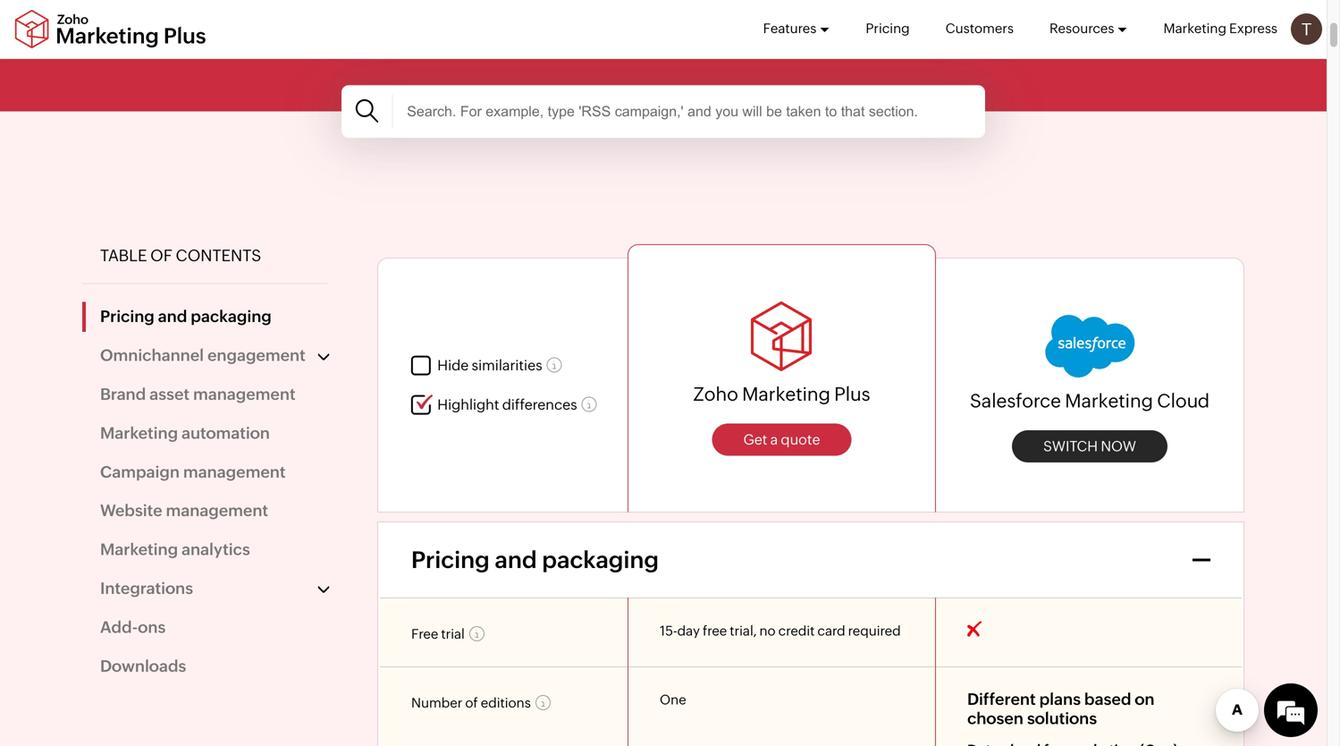 Task type: locate. For each thing, give the bounding box(es) containing it.
0 horizontal spatial pricing
[[100, 307, 155, 326]]

get a quote link
[[712, 424, 852, 456]]

features link
[[764, 0, 830, 57]]

of
[[150, 247, 173, 265]]

management for campaign management
[[183, 463, 286, 481]]

1 horizontal spatial packaging
[[542, 547, 659, 573]]

marketing express
[[1164, 21, 1278, 36]]

1 horizontal spatial and
[[495, 547, 537, 573]]

0 horizontal spatial and
[[158, 307, 187, 326]]

ons
[[138, 618, 166, 636]]

omnichannel engagement
[[100, 346, 306, 365]]

similarities
[[472, 357, 543, 374]]

customers
[[946, 21, 1014, 36]]

packaging
[[191, 307, 272, 326], [542, 547, 659, 573]]

add-
[[100, 618, 138, 636]]

1 vertical spatial management
[[183, 463, 286, 481]]

1 horizontal spatial pricing and packaging
[[411, 547, 659, 573]]

get a quote
[[744, 431, 821, 448]]

marketing
[[1164, 21, 1227, 36], [743, 384, 831, 405], [1066, 390, 1154, 412], [100, 424, 178, 442], [100, 540, 178, 559]]

table
[[100, 247, 147, 265]]

integrations
[[100, 579, 193, 598]]

0 horizontal spatial packaging
[[191, 307, 272, 326]]

chosen
[[968, 709, 1024, 728]]

0 horizontal spatial pricing and packaging
[[100, 307, 272, 326]]

zoho marketingplus logo image
[[13, 9, 208, 49]]

one
[[660, 692, 687, 707]]

marketing up the campaign
[[100, 424, 178, 442]]

1 horizontal spatial pricing
[[411, 547, 490, 573]]

and
[[158, 307, 187, 326], [495, 547, 537, 573]]

trial,
[[730, 623, 757, 639]]

plus
[[835, 384, 871, 405]]

salesforce
[[971, 390, 1062, 412]]

express
[[1230, 21, 1278, 36]]

plans
[[1040, 690, 1082, 708]]

highlight
[[438, 396, 500, 413]]

1 vertical spatial pricing and packaging
[[411, 547, 659, 573]]

campaign management
[[100, 463, 286, 481]]

1 vertical spatial and
[[495, 547, 537, 573]]

management down automation on the bottom left of page
[[183, 463, 286, 481]]

no
[[760, 623, 776, 639]]

resources
[[1050, 21, 1115, 36]]

solutions
[[1028, 709, 1098, 728]]

different
[[968, 690, 1036, 708]]

Search search field
[[392, 94, 972, 129]]

required
[[849, 623, 901, 639]]

pricing
[[866, 21, 910, 36], [100, 307, 155, 326], [411, 547, 490, 573]]

marketing up the now on the bottom right
[[1066, 390, 1154, 412]]

1 vertical spatial pricing
[[100, 307, 155, 326]]

now
[[1101, 438, 1137, 454]]

salesforce marketing cloud
[[971, 390, 1210, 412]]

0 vertical spatial management
[[193, 385, 296, 403]]

management
[[193, 385, 296, 403], [183, 463, 286, 481], [166, 502, 268, 520]]

15-day free trial, no credit card required
[[660, 623, 901, 639]]

2 horizontal spatial pricing
[[866, 21, 910, 36]]

management up analytics
[[166, 502, 268, 520]]

0 vertical spatial pricing
[[866, 21, 910, 36]]

switch now link
[[1013, 430, 1168, 462]]

marketing left express
[[1164, 21, 1227, 36]]

2 vertical spatial management
[[166, 502, 268, 520]]

marketing express link
[[1164, 0, 1278, 57]]

pricing and packaging
[[100, 307, 272, 326], [411, 547, 659, 573]]

management down engagement
[[193, 385, 296, 403]]

marketing for marketing express
[[1164, 21, 1227, 36]]

brand
[[100, 385, 146, 403]]

marketing for marketing analytics
[[100, 540, 178, 559]]

automation
[[182, 424, 270, 442]]

marketing up integrations
[[100, 540, 178, 559]]

brand asset management
[[100, 385, 296, 403]]

add-ons
[[100, 618, 166, 636]]



Task type: describe. For each thing, give the bounding box(es) containing it.
different plans based on chosen solutions
[[968, 690, 1155, 728]]

0 vertical spatial packaging
[[191, 307, 272, 326]]

get
[[744, 431, 768, 448]]

management for website management
[[166, 502, 268, 520]]

marketing for marketing automation
[[100, 424, 178, 442]]

0 vertical spatial and
[[158, 307, 187, 326]]

resources link
[[1050, 0, 1128, 57]]

terry turtle image
[[1292, 13, 1323, 45]]

highlight differences
[[438, 396, 578, 413]]

contents
[[176, 247, 262, 265]]

marketing automation
[[100, 424, 270, 442]]

zoho
[[694, 384, 739, 405]]

features
[[764, 21, 817, 36]]

based
[[1085, 690, 1132, 708]]

card
[[818, 623, 846, 639]]

table of contents
[[100, 247, 262, 265]]

day
[[678, 623, 700, 639]]

asset
[[150, 385, 190, 403]]

switch
[[1044, 438, 1099, 454]]

1 vertical spatial packaging
[[542, 547, 659, 573]]

on
[[1136, 690, 1155, 708]]

customers link
[[946, 0, 1014, 57]]

quote
[[781, 431, 821, 448]]

hide similarities
[[438, 357, 543, 374]]

switch now
[[1044, 438, 1137, 454]]

analytics
[[182, 540, 250, 559]]

credit
[[779, 623, 815, 639]]

marketing up get a quote
[[743, 384, 831, 405]]

engagement
[[208, 346, 306, 365]]

downloads
[[100, 657, 186, 675]]

zoho marketing plus
[[694, 384, 871, 405]]

website
[[100, 502, 162, 520]]

differences
[[502, 396, 578, 413]]

15-
[[660, 623, 678, 639]]

pricing link
[[866, 0, 910, 57]]

a
[[771, 431, 778, 448]]

website management
[[100, 502, 268, 520]]

0 vertical spatial pricing and packaging
[[100, 307, 272, 326]]

cloud
[[1158, 390, 1210, 412]]

omnichannel
[[100, 346, 204, 365]]

marketing analytics
[[100, 540, 250, 559]]

hide
[[438, 357, 469, 374]]

campaign
[[100, 463, 180, 481]]

free
[[703, 623, 728, 639]]

2 vertical spatial pricing
[[411, 547, 490, 573]]



Task type: vqa. For each thing, say whether or not it's contained in the screenshot.
Customers at the top right of the page
yes



